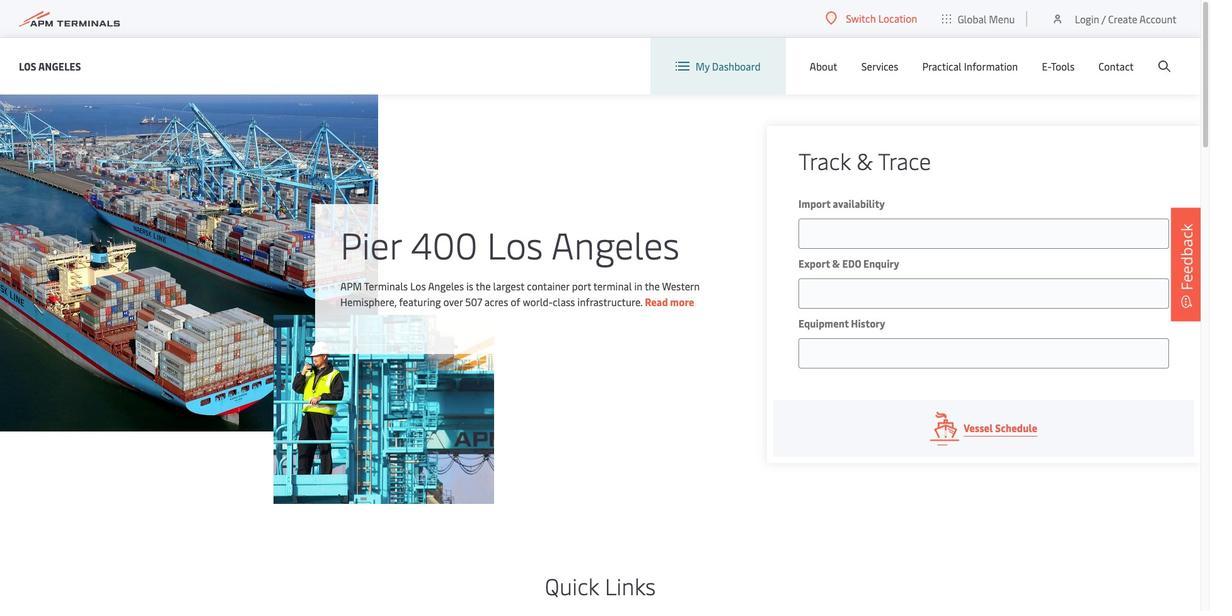 Task type: locate. For each thing, give the bounding box(es) containing it.
2 vertical spatial los
[[410, 279, 426, 293]]

services
[[861, 59, 898, 73]]

feedback
[[1176, 224, 1197, 291]]

& for trace
[[857, 145, 873, 176]]

los inside apm terminals los angeles is the largest container port terminal in the western hemisphere, featuring over 507 acres of world-class infrastructure.
[[410, 279, 426, 293]]

links
[[605, 570, 656, 601]]

quick
[[545, 570, 599, 601]]

1 the from the left
[[476, 279, 491, 293]]

global
[[958, 12, 987, 26]]

import availability
[[799, 197, 885, 211]]

0 horizontal spatial los
[[19, 59, 36, 73]]

los angeles pier 400 image
[[0, 95, 378, 432]]

login
[[1075, 12, 1099, 26]]

&
[[857, 145, 873, 176], [832, 257, 840, 270]]

1 vertical spatial &
[[832, 257, 840, 270]]

the right in
[[645, 279, 660, 293]]

1 horizontal spatial los
[[410, 279, 426, 293]]

over
[[443, 295, 463, 309]]

2 vertical spatial angeles
[[428, 279, 464, 293]]

account
[[1140, 12, 1177, 26]]

0 vertical spatial angeles
[[38, 59, 81, 73]]

practical information
[[922, 59, 1018, 73]]

enquiry
[[863, 257, 899, 270]]

world-
[[523, 295, 553, 309]]

login / create account
[[1075, 12, 1177, 26]]

0 vertical spatial los
[[19, 59, 36, 73]]

infrastructure.
[[578, 295, 643, 309]]

is
[[466, 279, 473, 293]]

global menu
[[958, 12, 1015, 26]]

1 horizontal spatial the
[[645, 279, 660, 293]]

my dashboard button
[[676, 38, 761, 95]]

los
[[19, 59, 36, 73], [487, 219, 543, 269], [410, 279, 426, 293]]

la secondary image
[[273, 315, 494, 504]]

angeles for pier 400 los angeles
[[551, 219, 680, 269]]

read more link
[[645, 295, 694, 309]]

1 vertical spatial los
[[487, 219, 543, 269]]

pier 400 los angeles
[[340, 219, 680, 269]]

0 horizontal spatial &
[[832, 257, 840, 270]]

about
[[810, 59, 837, 73]]

1 horizontal spatial &
[[857, 145, 873, 176]]

container
[[527, 279, 569, 293]]

vessel schedule link
[[773, 400, 1194, 457]]

0 vertical spatial &
[[857, 145, 873, 176]]

e-tools
[[1042, 59, 1075, 73]]

switch
[[846, 11, 876, 25]]

contact button
[[1099, 38, 1134, 95]]

& for edo
[[832, 257, 840, 270]]

the
[[476, 279, 491, 293], [645, 279, 660, 293]]

& left edo
[[832, 257, 840, 270]]

practical information button
[[922, 38, 1018, 95]]

port
[[572, 279, 591, 293]]

vessel
[[964, 421, 993, 435]]

507
[[465, 295, 482, 309]]

vessel schedule
[[964, 421, 1037, 435]]

2 horizontal spatial los
[[487, 219, 543, 269]]

global menu button
[[930, 0, 1028, 38]]

apm terminals los angeles is the largest container port terminal in the western hemisphere, featuring over 507 acres of world-class infrastructure.
[[340, 279, 700, 309]]

equipment history
[[799, 316, 885, 330]]

0 horizontal spatial angeles
[[38, 59, 81, 73]]

my
[[696, 59, 710, 73]]

/
[[1102, 12, 1106, 26]]

400
[[411, 219, 478, 269]]

angeles
[[38, 59, 81, 73], [551, 219, 680, 269], [428, 279, 464, 293]]

2 horizontal spatial angeles
[[551, 219, 680, 269]]

equipment
[[799, 316, 849, 330]]

1 vertical spatial angeles
[[551, 219, 680, 269]]

the right is
[[476, 279, 491, 293]]

angeles inside apm terminals los angeles is the largest container port terminal in the western hemisphere, featuring over 507 acres of world-class infrastructure.
[[428, 279, 464, 293]]

1 horizontal spatial angeles
[[428, 279, 464, 293]]

history
[[851, 316, 885, 330]]

0 horizontal spatial the
[[476, 279, 491, 293]]

los for apm
[[410, 279, 426, 293]]

& left trace
[[857, 145, 873, 176]]

e-
[[1042, 59, 1051, 73]]

my dashboard
[[696, 59, 761, 73]]

pier
[[340, 219, 402, 269]]



Task type: describe. For each thing, give the bounding box(es) containing it.
terminals
[[364, 279, 408, 293]]

export & edo enquiry
[[799, 257, 899, 270]]

location
[[878, 11, 917, 25]]

apm
[[340, 279, 362, 293]]

switch location button
[[826, 11, 917, 25]]

export
[[799, 257, 830, 270]]

angeles for apm terminals los angeles is the largest container port terminal in the western hemisphere, featuring over 507 acres of world-class infrastructure.
[[428, 279, 464, 293]]

about button
[[810, 38, 837, 95]]

tools
[[1051, 59, 1075, 73]]

information
[[964, 59, 1018, 73]]

read more
[[645, 295, 694, 309]]

feedback button
[[1171, 208, 1203, 321]]

create
[[1108, 12, 1137, 26]]

featuring
[[399, 295, 441, 309]]

hemisphere,
[[340, 295, 397, 309]]

trace
[[878, 145, 931, 176]]

read
[[645, 295, 668, 309]]

services button
[[861, 38, 898, 95]]

dashboard
[[712, 59, 761, 73]]

2 the from the left
[[645, 279, 660, 293]]

switch location
[[846, 11, 917, 25]]

import
[[799, 197, 831, 211]]

contact
[[1099, 59, 1134, 73]]

edo
[[842, 257, 861, 270]]

largest
[[493, 279, 524, 293]]

schedule
[[995, 421, 1037, 435]]

quick links
[[545, 570, 656, 601]]

e-tools button
[[1042, 38, 1075, 95]]

in
[[634, 279, 642, 293]]

track
[[799, 145, 851, 176]]

availability
[[833, 197, 885, 211]]

of
[[511, 295, 520, 309]]

more
[[670, 295, 694, 309]]

los for pier
[[487, 219, 543, 269]]

menu
[[989, 12, 1015, 26]]

los angeles link
[[19, 58, 81, 74]]

login / create account link
[[1052, 0, 1177, 37]]

acres
[[484, 295, 508, 309]]

class
[[553, 295, 575, 309]]

western
[[662, 279, 700, 293]]

terminal
[[593, 279, 632, 293]]

track & trace
[[799, 145, 931, 176]]

practical
[[922, 59, 962, 73]]

los angeles
[[19, 59, 81, 73]]



Task type: vqa. For each thing, say whether or not it's contained in the screenshot.
| for 09/27/23 09:14
no



